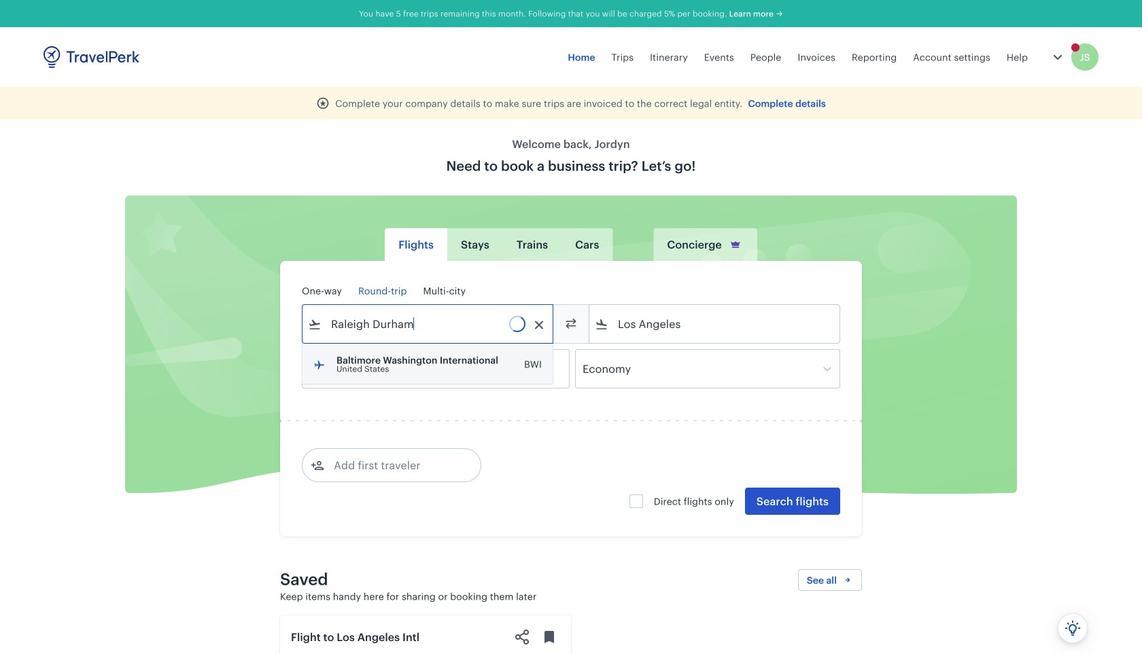 Task type: vqa. For each thing, say whether or not it's contained in the screenshot.
Return text field
yes



Task type: describe. For each thing, give the bounding box(es) containing it.
Return text field
[[403, 350, 473, 388]]

Add first traveler search field
[[324, 455, 466, 477]]

Depart text field
[[322, 350, 392, 388]]

From search field
[[322, 314, 535, 335]]



Task type: locate. For each thing, give the bounding box(es) containing it.
To search field
[[609, 314, 822, 335]]



